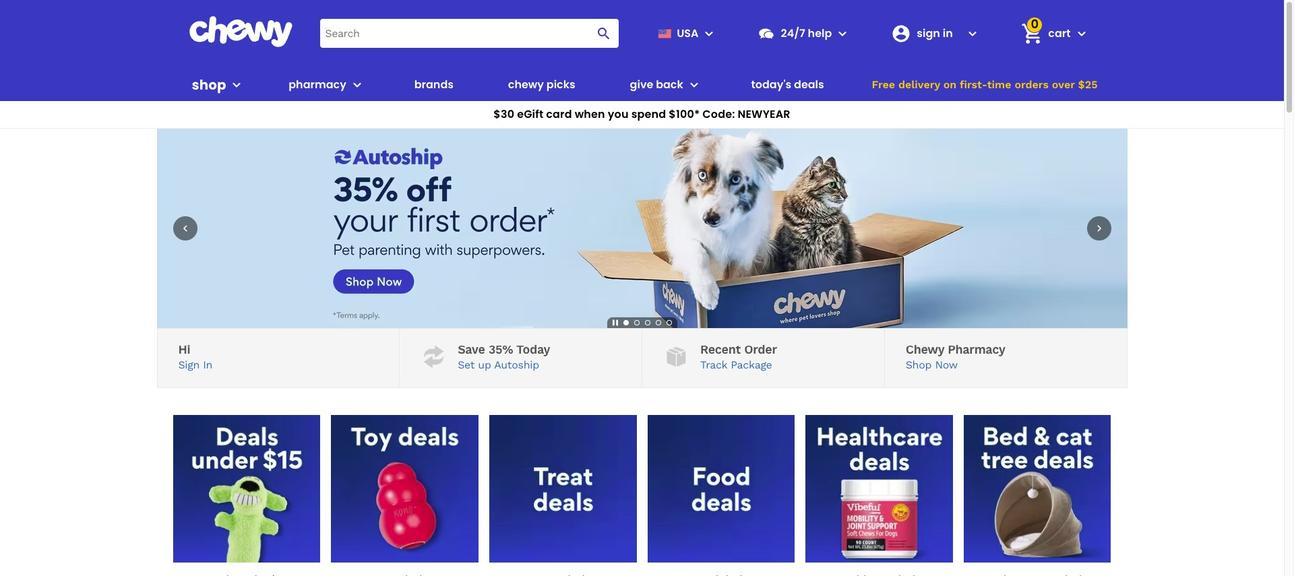 Task type: vqa. For each thing, say whether or not it's contained in the screenshot.
$3.99
no



Task type: locate. For each thing, give the bounding box(es) containing it.
today
[[516, 342, 550, 357]]

deals on beds, furniture, and cat trees image
[[964, 415, 1111, 563]]

/ image
[[663, 344, 690, 370]]

1 horizontal spatial chewy
[[906, 342, 944, 357]]

chewy up egift at the top
[[508, 77, 544, 92]]

shop
[[192, 75, 226, 94]]

deals on food image
[[647, 415, 795, 563]]

up
[[478, 359, 491, 372]]

1 vertical spatial sign
[[178, 359, 200, 372]]

chewy up shop
[[906, 342, 944, 357]]

chewy for chewy pharmacy shop now
[[906, 342, 944, 357]]

pharmacy
[[948, 342, 1005, 357]]

delivery
[[899, 78, 940, 91]]

$100*
[[669, 107, 700, 122]]

over
[[1052, 78, 1075, 91]]

sign
[[917, 25, 940, 41], [178, 359, 200, 372]]

$25
[[1078, 78, 1098, 91]]

0 vertical spatial in
[[943, 25, 953, 41]]

picks
[[547, 77, 576, 92]]

in
[[943, 25, 953, 41], [203, 359, 212, 372]]

cart menu image
[[1074, 25, 1090, 41]]

free delivery on first-time orders over $25
[[872, 78, 1098, 91]]

autoship
[[494, 359, 539, 372]]

chewy inside 'link'
[[508, 77, 544, 92]]

recent order track package
[[700, 342, 777, 372]]

sign left the account menu 'image'
[[917, 25, 940, 41]]

account menu image
[[965, 25, 981, 41]]

on
[[944, 78, 957, 91]]

sign down hi
[[178, 359, 200, 372]]

1 horizontal spatial in
[[943, 25, 953, 41]]

chewy
[[508, 77, 544, 92], [906, 342, 944, 357]]

menu image
[[229, 77, 245, 93]]

1 vertical spatial in
[[203, 359, 212, 372]]

set
[[458, 359, 475, 372]]

back
[[656, 77, 683, 92]]

usa
[[677, 25, 699, 41]]

sign in
[[917, 25, 953, 41]]

0 horizontal spatial in
[[203, 359, 212, 372]]

usa button
[[653, 17, 718, 50]]

chewy for chewy picks
[[508, 77, 544, 92]]

help
[[808, 25, 832, 41]]

chewy pharmacy shop now
[[906, 342, 1005, 372]]

0 vertical spatial sign
[[917, 25, 940, 41]]

24/7
[[781, 25, 805, 41]]

chewy picks
[[508, 77, 576, 92]]

track
[[700, 359, 727, 372]]

chewy support image
[[758, 25, 776, 42]]

0 horizontal spatial chewy
[[508, 77, 544, 92]]

code:
[[703, 107, 735, 122]]

choose slide to display. group
[[621, 318, 674, 328]]

healthcare deals image
[[806, 415, 953, 563]]

1 vertical spatial chewy
[[906, 342, 944, 357]]

menu image
[[701, 25, 718, 41]]

give
[[630, 77, 653, 92]]

first-
[[960, 78, 987, 91]]

shop button
[[192, 69, 245, 101]]

pharmacy
[[289, 77, 346, 92]]

items image
[[1020, 22, 1044, 45]]

stop automatic slide show image
[[610, 318, 621, 328]]

deals on treats image
[[489, 415, 637, 563]]

1 horizontal spatial sign
[[917, 25, 940, 41]]

35%
[[489, 342, 513, 357]]

in inside "hi sign in"
[[203, 359, 212, 372]]

0 vertical spatial chewy
[[508, 77, 544, 92]]

0 horizontal spatial sign
[[178, 359, 200, 372]]

chewy inside the chewy pharmacy shop now
[[906, 342, 944, 357]]



Task type: describe. For each thing, give the bounding box(es) containing it.
package
[[731, 359, 772, 372]]

pharmacy menu image
[[349, 77, 365, 93]]

hi sign in
[[178, 342, 212, 372]]

pharmacy link
[[283, 69, 346, 101]]

sign in link
[[886, 17, 962, 50]]

sign inside "hi sign in"
[[178, 359, 200, 372]]

$30
[[494, 107, 514, 122]]

today's deals link
[[746, 69, 830, 101]]

order
[[744, 342, 777, 357]]

deals
[[794, 77, 824, 92]]

now
[[935, 359, 958, 372]]

chewy picks link
[[503, 69, 581, 101]]

24/7 help link
[[753, 17, 832, 50]]

deals on toys image
[[331, 415, 479, 563]]

chewy home image
[[188, 16, 293, 47]]

submit search image
[[596, 25, 612, 41]]

site banner
[[0, 0, 1284, 129]]

shop
[[906, 359, 932, 372]]

in inside site banner
[[943, 25, 953, 41]]

hi
[[178, 342, 190, 357]]

give back
[[630, 77, 683, 92]]

24/7 help
[[781, 25, 832, 41]]

time
[[987, 78, 1012, 91]]

/ image
[[421, 344, 447, 370]]

Product search field
[[320, 19, 619, 48]]

you
[[608, 107, 629, 122]]

egift
[[517, 107, 544, 122]]

0
[[1031, 16, 1039, 33]]

autoship. 35% off your first order. pet parenting with superpowers. shop now. terms apply. image
[[157, 129, 1127, 328]]

free delivery on first-time orders over $25 button
[[868, 69, 1102, 101]]

save 35% today set up autoship
[[458, 342, 550, 372]]

give back link
[[625, 69, 683, 101]]

sign inside site banner
[[917, 25, 940, 41]]

orders
[[1015, 78, 1049, 91]]

spend
[[631, 107, 666, 122]]

card
[[546, 107, 572, 122]]

when
[[575, 107, 605, 122]]

recent
[[700, 342, 741, 357]]

help menu image
[[835, 25, 851, 41]]

newyear
[[738, 107, 791, 122]]

today's deals
[[751, 77, 824, 92]]

brands
[[414, 77, 454, 92]]

brands link
[[409, 69, 459, 101]]

give back menu image
[[686, 77, 702, 93]]

free
[[872, 78, 895, 91]]

today's
[[751, 77, 792, 92]]

cart
[[1048, 25, 1071, 41]]

$30 egift card when you spend $100* code: newyear
[[494, 107, 791, 122]]

Search text field
[[320, 19, 619, 48]]

save
[[458, 342, 485, 357]]

deals under $15 image
[[173, 415, 320, 563]]



